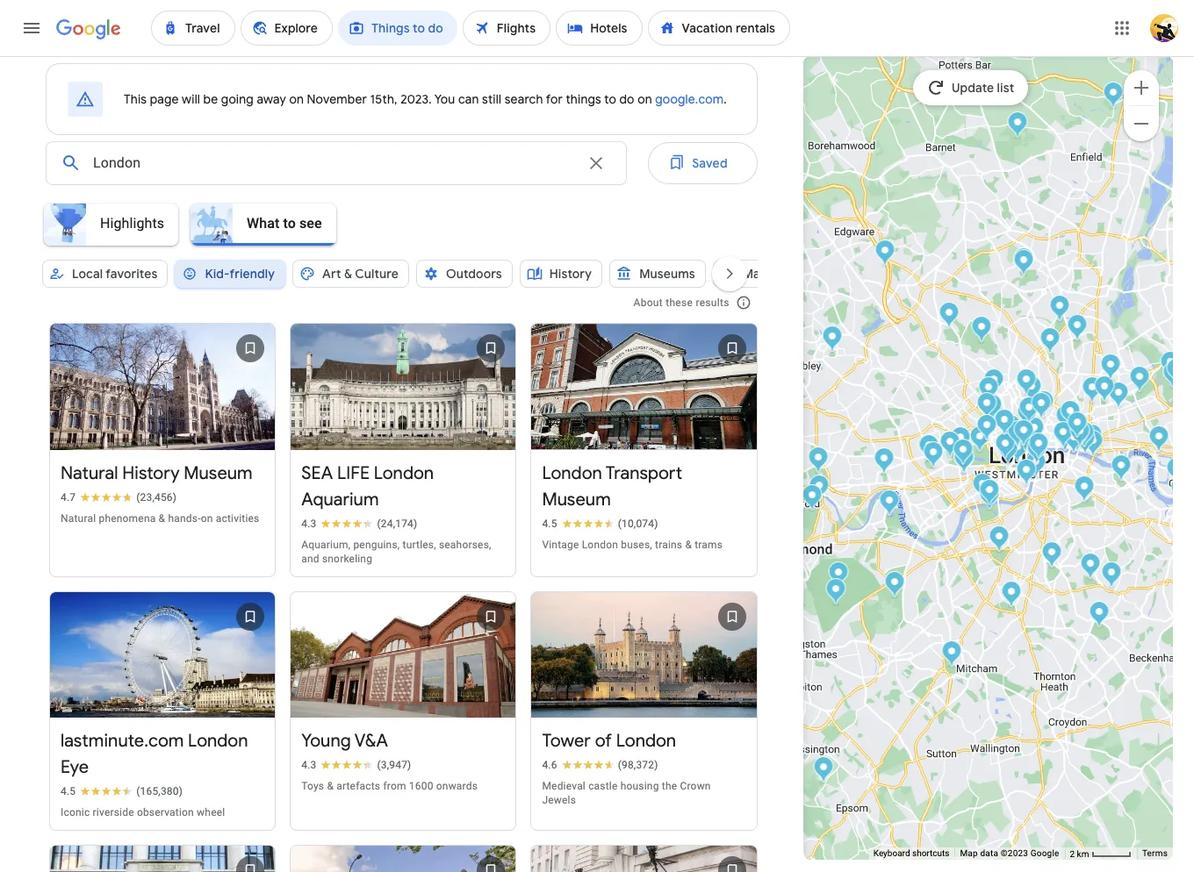 Task type: describe. For each thing, give the bounding box(es) containing it.
what to see link
[[185, 204, 343, 246]]

4.5 for lastminute.com london eye
[[61, 786, 76, 798]]

tower
[[542, 731, 591, 753]]

crown
[[680, 781, 711, 793]]

snorkeling
[[322, 553, 372, 565]]

the
[[662, 781, 677, 793]]

zoom in map image
[[1131, 77, 1152, 98]]

museum for natural history museum
[[184, 462, 253, 484]]

national maritime museum image
[[1173, 480, 1193, 509]]

map data ©2023 google
[[960, 849, 1059, 859]]

update list
[[952, 80, 1014, 96]]

map region
[[741, 3, 1193, 873]]

still
[[482, 91, 502, 107]]

highlights link
[[39, 204, 185, 246]]

chelsea physic garden image
[[973, 473, 993, 502]]

can
[[458, 91, 479, 107]]

save young v&a to collection image
[[470, 596, 512, 638]]

london inside sea life london aquarium
[[374, 462, 434, 484]]

outdoors button
[[416, 253, 513, 295]]

hackney city farm image
[[1095, 376, 1115, 405]]

trams
[[695, 539, 723, 551]]

4.6 out of 5 stars from 98,372 reviews image
[[542, 759, 658, 773]]

phenomena
[[99, 512, 156, 525]]

jewels
[[542, 795, 576, 807]]

away
[[257, 91, 286, 107]]

science museum image
[[954, 447, 975, 476]]

battersea park image
[[980, 484, 1000, 513]]

kyoto garden image
[[918, 435, 939, 464]]

(10,074)
[[618, 518, 658, 530]]

to inside list item
[[283, 215, 296, 231]]

kensington palace image
[[940, 431, 961, 460]]

terms
[[1142, 849, 1168, 859]]

natural phenomena & hands-on activities
[[61, 512, 259, 525]]

tower bridge image
[[1083, 430, 1104, 459]]

young v&a
[[301, 731, 388, 753]]

activities
[[216, 512, 259, 525]]

london inside london transport museum
[[542, 462, 602, 484]]

tate britain image
[[1017, 459, 1037, 488]]

save lastminute.com london eye to collection image
[[229, 596, 272, 638]]

the design museum image
[[924, 442, 944, 471]]

see
[[299, 215, 322, 231]]

arcelormittal orbit image
[[1163, 362, 1184, 391]]

4.7 out of 5 stars from 23,456 reviews image
[[61, 490, 177, 505]]

next image
[[708, 253, 751, 295]]

you
[[434, 91, 455, 107]]

results
[[696, 297, 729, 309]]

saved link
[[648, 142, 758, 184]]

alexandra palace image
[[1014, 248, 1034, 277]]

london transport museum
[[542, 462, 682, 511]]

km
[[1077, 850, 1089, 859]]

museum for london transport museum
[[542, 489, 611, 511]]

penguins,
[[353, 539, 400, 551]]

sea life london aquarium
[[301, 462, 434, 511]]

southwark park image
[[1112, 455, 1132, 484]]

the postal museum image
[[1034, 391, 1055, 420]]

& right 'toys'
[[327, 781, 334, 793]]

toys
[[301, 781, 324, 793]]

wwt london wetland centre image
[[880, 490, 900, 519]]

museums
[[639, 266, 695, 282]]

trafalgar square image
[[1016, 425, 1036, 454]]

keyboard shortcuts
[[874, 849, 950, 859]]

museum of the home image
[[1083, 377, 1103, 406]]

gunnersbury park image
[[809, 447, 829, 476]]

4.5 out of 5 stars from 165,380 reviews image
[[61, 785, 183, 799]]

sea life london aquarium image
[[1027, 438, 1047, 467]]

0 horizontal spatial history
[[122, 462, 180, 484]]

life
[[337, 462, 370, 484]]

save natural history museum london to collection image
[[229, 328, 272, 370]]

leicester square image
[[1014, 420, 1034, 449]]

aquarium
[[301, 489, 379, 511]]

search
[[505, 91, 543, 107]]

the harry potter shop at platform 9¾ image
[[1021, 375, 1041, 404]]

hamleys image
[[1001, 414, 1021, 443]]

the sherlock holmes museum image
[[977, 393, 997, 422]]

kid-
[[205, 266, 230, 282]]

wimbledon and putney commons image
[[885, 572, 905, 601]]

markets
[[743, 266, 790, 282]]

young
[[301, 731, 351, 753]]

filters list containing local favorites
[[39, 253, 801, 313]]

art
[[322, 266, 341, 282]]

london fields lido image
[[1101, 354, 1121, 383]]

medieval
[[542, 781, 586, 793]]

royal botanic gardens image
[[810, 475, 830, 504]]

4.7
[[61, 491, 76, 504]]

terms link
[[1142, 849, 1168, 859]]

richmond park image
[[829, 562, 849, 591]]

what to see list item
[[185, 198, 343, 251]]

oxford street image
[[995, 409, 1015, 438]]

natural history museum image
[[954, 448, 975, 477]]

emirates stadium image
[[1040, 328, 1061, 357]]

15th,
[[370, 91, 398, 107]]

do
[[620, 91, 635, 107]]

buses,
[[621, 539, 652, 551]]

the regent's park image
[[979, 377, 999, 406]]

clapham common image
[[990, 526, 1010, 555]]

king's cross image
[[1022, 376, 1042, 405]]

saved
[[692, 155, 728, 171]]

friendly
[[230, 266, 275, 282]]

about these results
[[634, 297, 729, 309]]

shrek's adventure london image
[[1027, 437, 1047, 466]]

.
[[724, 91, 727, 107]]

battersea park children's zoo image
[[980, 479, 1000, 508]]

data
[[980, 849, 999, 859]]

page
[[150, 91, 179, 107]]

shortcuts
[[912, 849, 950, 859]]

4.3 for sea life london aquarium
[[301, 518, 317, 530]]

save tower of london to collection image
[[711, 596, 753, 638]]

toys & artefacts from 1600 onwards
[[301, 781, 478, 793]]

keyboard shortcuts button
[[874, 848, 950, 861]]

golders hill park image
[[939, 302, 960, 331]]

keyboard
[[874, 849, 910, 859]]

finsbury park image
[[1050, 295, 1070, 324]]

local favorites
[[72, 266, 158, 282]]

hyde park image
[[970, 426, 990, 455]]

©2023
[[1001, 849, 1028, 859]]

natural history museum
[[61, 462, 253, 484]]

about
[[634, 297, 663, 309]]

castle
[[588, 781, 618, 793]]

barbican conservatory image
[[1061, 400, 1081, 429]]

hands-
[[168, 512, 201, 525]]

list containing natural history museum
[[42, 312, 765, 873]]



Task type: locate. For each thing, give the bounding box(es) containing it.
2 4.3 from the top
[[301, 760, 317, 772]]

this
[[124, 91, 147, 107]]

history left museums button
[[549, 266, 592, 282]]

google
[[1031, 849, 1059, 859]]

jubilee gardens image
[[1029, 433, 1049, 462]]

map
[[960, 849, 978, 859]]

4.3 up aquarium,
[[301, 518, 317, 530]]

tower of london
[[542, 731, 676, 753]]

wheel
[[197, 807, 225, 819]]

london up wheel
[[188, 731, 248, 753]]

observation
[[137, 807, 194, 819]]

museum inside london transport museum
[[542, 489, 611, 511]]

queen elizabeth olympic park image
[[1161, 351, 1181, 380]]

this page will be going away on november 15th, 2023. you can still search for things to do on google.com .
[[124, 91, 727, 107]]

turtles,
[[403, 539, 436, 551]]

holland park image
[[919, 435, 939, 464]]

filters list
[[32, 198, 758, 269], [39, 253, 801, 313]]

Search for destinations, sights and more text field
[[92, 142, 575, 184]]

the golden hinde image
[[1064, 427, 1084, 456]]

london up 4.5 out of 5 stars from 10,074 reviews image
[[542, 462, 602, 484]]

zoom out map image
[[1131, 113, 1152, 134]]

4.3 inside image
[[301, 518, 317, 530]]

4.5
[[542, 518, 557, 530], [61, 786, 76, 798]]

lastminute.com
[[61, 731, 184, 753]]

lastminute.com london eye
[[61, 731, 248, 779]]

london bridge image
[[1068, 425, 1088, 454]]

4.5 up vintage
[[542, 518, 557, 530]]

& inside button
[[344, 266, 352, 282]]

& right the art
[[344, 266, 352, 282]]

royal botanic gardens, kew image
[[802, 485, 823, 514]]

london right life
[[374, 462, 434, 484]]

on left activities
[[201, 512, 213, 525]]

1 vertical spatial museum
[[542, 489, 611, 511]]

isabella plantation image
[[826, 579, 846, 608]]

buckingham palace image
[[998, 438, 1019, 467]]

local favorites button
[[42, 253, 168, 295]]

museum up activities
[[184, 462, 253, 484]]

update list button
[[913, 70, 1028, 105]]

royal albert hall image
[[954, 439, 974, 468]]

garden museum image
[[1026, 451, 1047, 480]]

brockwell park image
[[1042, 542, 1062, 571]]

1 horizontal spatial 4.5
[[542, 518, 557, 530]]

0 horizontal spatial 4.5
[[61, 786, 76, 798]]

4.6
[[542, 760, 557, 772]]

young v&a image
[[1109, 382, 1129, 411]]

save science museum london to collection image
[[229, 850, 272, 873]]

national trust - morden hall park image
[[942, 641, 962, 670]]

1 natural from the top
[[61, 462, 118, 484]]

marble arch image
[[977, 414, 997, 443]]

1 vertical spatial to
[[283, 215, 296, 231]]

burgess park image
[[1075, 476, 1095, 505]]

(165,380)
[[136, 786, 183, 798]]

london inside "lastminute.com london eye"
[[188, 731, 248, 753]]

history button
[[520, 253, 603, 295]]

art & culture button
[[293, 253, 409, 295]]

mudchute park and farm image
[[1167, 458, 1187, 486]]

save the london dungeon to collection image
[[711, 850, 753, 873]]

4.3 inside image
[[301, 760, 317, 772]]

2
[[1070, 850, 1075, 859]]

1 vertical spatial 4.3
[[301, 760, 317, 772]]

0 vertical spatial to
[[604, 91, 616, 107]]

to left do
[[604, 91, 616, 107]]

1 horizontal spatial on
[[289, 91, 304, 107]]

royal air force museum london image
[[875, 240, 896, 269]]

millennium bridge image
[[1054, 422, 1074, 450]]

museum of london image
[[1056, 405, 1076, 434]]

filters list containing highlights
[[32, 198, 758, 269]]

tooting bec lido image
[[1002, 581, 1022, 610]]

history
[[549, 266, 592, 282], [122, 462, 180, 484]]

0 vertical spatial 4.3
[[301, 518, 317, 530]]

tower of london image
[[1083, 424, 1103, 453]]

st james's park image
[[1008, 436, 1028, 465]]

onwards
[[436, 781, 478, 793]]

4.3 for young v&a
[[301, 760, 317, 772]]

artefacts
[[337, 781, 380, 793]]

4.3 out of 5 stars from 3,947 reviews image
[[301, 759, 411, 773]]

4.3 out of 5 stars from 24,174 reviews image
[[301, 517, 417, 531]]

the green park image
[[996, 433, 1016, 462]]

culture
[[355, 266, 399, 282]]

4.5 out of 5 stars from 10,074 reviews image
[[542, 517, 658, 531]]

1 horizontal spatial history
[[549, 266, 592, 282]]

bank of england museum image
[[1068, 412, 1088, 441]]

1 vertical spatial history
[[122, 462, 180, 484]]

london aquatics centre image
[[1167, 358, 1187, 387]]

markets button
[[713, 260, 801, 288]]

the british museum image
[[1018, 401, 1038, 430]]

piccadilly circus image
[[1008, 421, 1028, 450]]

london up (98,372)
[[616, 731, 676, 753]]

0 horizontal spatial museum
[[184, 462, 253, 484]]

1 vertical spatial 4.5
[[61, 786, 76, 798]]

trains
[[655, 539, 683, 551]]

4.5 for london transport museum
[[542, 518, 557, 530]]

0 vertical spatial 4.5
[[542, 518, 557, 530]]

1 vertical spatial natural
[[61, 512, 96, 525]]

favorites
[[106, 266, 158, 282]]

be
[[203, 91, 218, 107]]

natural for natural phenomena & hands-on activities
[[61, 512, 96, 525]]

(24,174)
[[377, 518, 417, 530]]

iconic
[[61, 807, 90, 819]]

seahorses,
[[439, 539, 491, 551]]

lastminute.com london eye image
[[1027, 435, 1047, 464]]

v&a
[[354, 731, 388, 753]]

kid-friendly
[[205, 266, 275, 282]]

on right away
[[289, 91, 304, 107]]

trent park image
[[1008, 112, 1028, 141]]

list
[[42, 312, 765, 873]]

for
[[546, 91, 563, 107]]

4.5 up iconic
[[61, 786, 76, 798]]

monument to the great fire of london image
[[1070, 421, 1091, 450]]

&
[[344, 266, 352, 282], [159, 512, 165, 525], [685, 539, 692, 551], [327, 781, 334, 793]]

history up (23,456)
[[122, 462, 180, 484]]

hobbledown adventure farm park and zoo image
[[814, 757, 834, 786]]

1 4.3 from the top
[[301, 518, 317, 530]]

highlights
[[100, 215, 164, 231]]

2 horizontal spatial on
[[638, 91, 652, 107]]

aquarium,
[[301, 539, 351, 551]]

main menu image
[[21, 18, 42, 39]]

alexandra park & palace image
[[1014, 249, 1034, 278]]

old royal naval college image
[[1171, 477, 1191, 506]]

russell square image
[[1019, 397, 1040, 426]]

what to see
[[247, 215, 322, 231]]

4.3
[[301, 518, 317, 530], [301, 760, 317, 772]]

0 vertical spatial natural
[[61, 462, 118, 484]]

medieval castle housing the crown jewels
[[542, 781, 711, 807]]

crystal palace park image
[[1090, 602, 1110, 631]]

filters form
[[32, 135, 801, 313]]

vintage
[[542, 539, 579, 551]]

outdoors
[[446, 266, 502, 282]]

natural down the 4.7
[[61, 512, 96, 525]]

0 horizontal spatial to
[[283, 215, 296, 231]]

these
[[666, 297, 693, 309]]

save sea life london aquarium to collection image
[[470, 328, 512, 370]]

camley street natural park, london wildlife trust image
[[1017, 369, 1037, 398]]

things
[[566, 91, 601, 107]]

dulwich park image
[[1081, 553, 1101, 582]]

clissold park image
[[1068, 314, 1088, 343]]

london zoo image
[[984, 369, 1004, 398]]

wembley stadium image
[[823, 326, 843, 355]]

housing
[[621, 781, 659, 793]]

victoria park image
[[1130, 366, 1150, 395]]

museum
[[184, 462, 253, 484], [542, 489, 611, 511]]

update
[[952, 80, 994, 96]]

and
[[301, 553, 319, 565]]

about these results image
[[722, 282, 765, 324]]

0 vertical spatial museum
[[184, 462, 253, 484]]

kid-friendly button
[[175, 253, 285, 295]]

lee valley regional park authority image
[[1104, 82, 1124, 111]]

& right trains
[[685, 539, 692, 551]]

list
[[997, 80, 1014, 96]]

1 horizontal spatial museum
[[542, 489, 611, 511]]

to
[[604, 91, 616, 107], [283, 215, 296, 231]]

the london dungeon image
[[1028, 436, 1048, 465]]

ravenscourt park image
[[874, 448, 895, 477]]

museum up 4.5 out of 5 stars from 10,074 reviews image
[[542, 489, 611, 511]]

save horniman museum and gardens to collection image
[[470, 850, 512, 873]]

4.3 up 'toys'
[[301, 760, 317, 772]]

from
[[383, 781, 406, 793]]

& down (23,456)
[[159, 512, 165, 525]]

art & culture
[[322, 266, 399, 282]]

0 vertical spatial history
[[549, 266, 592, 282]]

london down 4.5 out of 5 stars from 10,074 reviews image
[[582, 539, 618, 551]]

charles dickens museum image
[[1032, 393, 1052, 422]]

going
[[221, 91, 254, 107]]

transport
[[606, 462, 682, 484]]

eye
[[61, 757, 89, 779]]

natural for natural history museum
[[61, 462, 118, 484]]

on right do
[[638, 91, 652, 107]]

history inside button
[[549, 266, 592, 282]]

natural up the 4.7
[[61, 462, 118, 484]]

madame tussauds london image
[[982, 394, 1003, 423]]

hms belfast image
[[1076, 428, 1096, 457]]

google.com link
[[655, 91, 724, 107]]

1 horizontal spatial to
[[604, 91, 616, 107]]

to left the see
[[283, 215, 296, 231]]

2 km button
[[1065, 848, 1137, 861]]

museum of london docklands image
[[1149, 426, 1170, 455]]

save london transport museum to collection image
[[711, 328, 753, 370]]

natural
[[61, 462, 118, 484], [61, 512, 96, 525]]

google.com
[[655, 91, 724, 107]]

london
[[374, 462, 434, 484], [542, 462, 602, 484], [582, 539, 618, 551], [188, 731, 248, 753], [616, 731, 676, 753]]

hampstead heath image
[[972, 316, 992, 345]]

clear image
[[586, 153, 607, 174]]

november
[[307, 91, 367, 107]]

0 horizontal spatial on
[[201, 512, 213, 525]]

vintage london buses, trains & trams
[[542, 539, 723, 551]]

museums button
[[610, 253, 706, 295]]

kensington gardens image
[[951, 427, 971, 456]]

london transport museum image
[[1025, 417, 1045, 446]]

(23,456)
[[136, 491, 177, 504]]

2 km
[[1070, 850, 1091, 859]]

riverside
[[93, 807, 134, 819]]

iconic riverside observation wheel
[[61, 807, 225, 819]]

(98,372)
[[618, 760, 658, 772]]

shakespeare's globe image
[[1055, 425, 1076, 454]]

2 natural from the top
[[61, 512, 96, 525]]



Task type: vqa. For each thing, say whether or not it's contained in the screenshot.
Search Field
no



